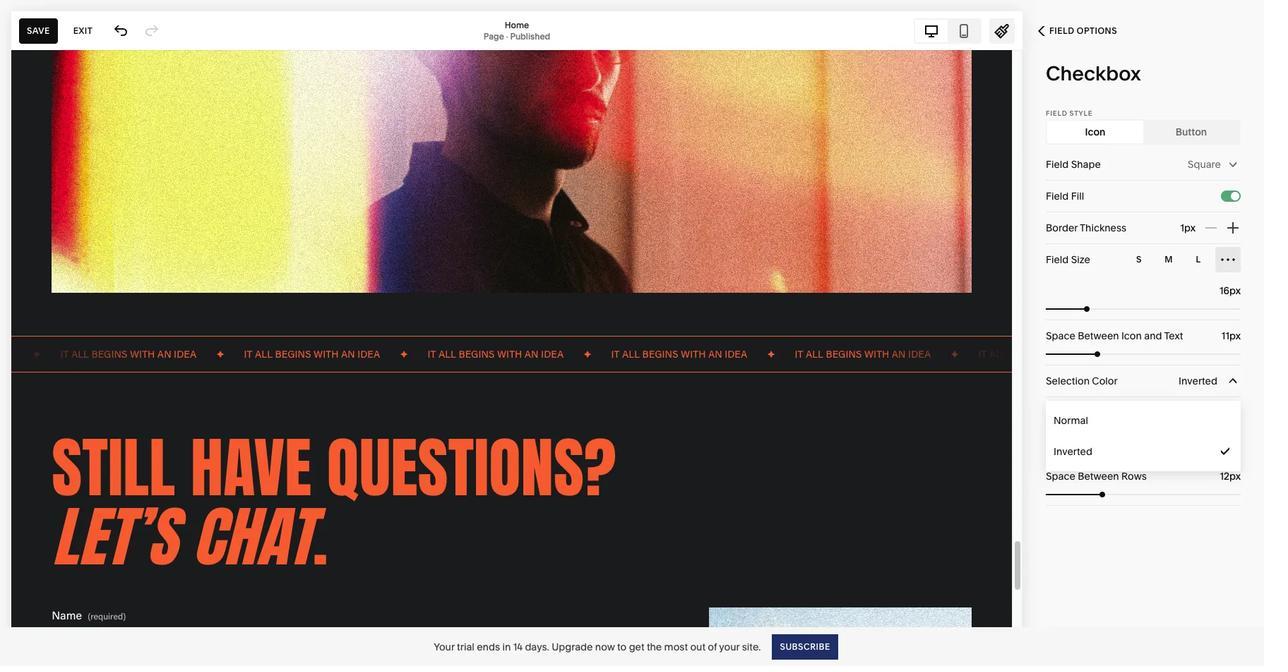 Task type: locate. For each thing, give the bounding box(es) containing it.
·
[[506, 31, 508, 41]]

field
[[1049, 25, 1074, 36], [1046, 109, 1067, 117], [1046, 158, 1069, 171], [1046, 190, 1069, 203], [1046, 254, 1069, 266]]

layout stack
[[1046, 426, 1108, 455]]

1 between from the top
[[1078, 330, 1119, 342]]

0 horizontal spatial icon
[[1085, 126, 1105, 138]]

0 horizontal spatial inverted
[[1054, 446, 1092, 458]]

inverted down layout
[[1054, 446, 1092, 458]]

1 horizontal spatial icon
[[1121, 330, 1142, 342]]

inverted
[[1179, 375, 1217, 388], [1054, 446, 1092, 458]]

your trial ends in 14 days. upgrade now to get the most out of your site.
[[434, 641, 761, 654]]

inverted down text
[[1179, 375, 1217, 388]]

selection color
[[1046, 375, 1118, 388]]

your
[[434, 641, 455, 654]]

between
[[1078, 330, 1119, 342], [1078, 470, 1119, 483]]

1 horizontal spatial inverted
[[1179, 375, 1217, 388]]

normal
[[1054, 415, 1088, 427]]

field for field size
[[1046, 254, 1069, 266]]

14
[[513, 641, 523, 654]]

Border Thickness field
[[1149, 213, 1196, 244]]

between for icon
[[1078, 330, 1119, 342]]

text
[[1164, 330, 1183, 342]]

1 vertical spatial between
[[1078, 470, 1119, 483]]

space up selection
[[1046, 330, 1075, 342]]

1 vertical spatial inverted
[[1054, 446, 1092, 458]]

field for field style
[[1046, 109, 1067, 117]]

s
[[1136, 254, 1142, 265]]

field inside field options button
[[1049, 25, 1074, 36]]

style
[[1070, 109, 1093, 117]]

icon left and at the right of page
[[1121, 330, 1142, 342]]

0 vertical spatial icon
[[1085, 126, 1105, 138]]

field left options
[[1049, 25, 1074, 36]]

field for field fill
[[1046, 190, 1069, 203]]

size
[[1071, 254, 1090, 266]]

0 vertical spatial tab list
[[915, 19, 980, 42]]

0 vertical spatial space
[[1046, 330, 1075, 342]]

icon down the style
[[1085, 126, 1105, 138]]

field options button
[[1023, 16, 1133, 47]]

tab list
[[915, 19, 980, 42], [1047, 121, 1239, 143]]

between up color
[[1078, 330, 1119, 342]]

list box
[[1046, 405, 1241, 467]]

site.
[[742, 641, 761, 654]]

space
[[1046, 330, 1075, 342], [1046, 470, 1075, 483]]

field left the style
[[1046, 109, 1067, 117]]

save
[[27, 25, 50, 36]]

color
[[1092, 375, 1118, 388]]

1 horizontal spatial tab list
[[1047, 121, 1239, 143]]

upgrade
[[552, 641, 593, 654]]

1 vertical spatial space
[[1046, 470, 1075, 483]]

2 space from the top
[[1046, 470, 1075, 483]]

space between icon and text
[[1046, 330, 1183, 342]]

field left shape
[[1046, 158, 1069, 171]]

None range field
[[1046, 306, 1241, 312], [1046, 352, 1241, 357], [1046, 492, 1241, 498], [1046, 306, 1241, 312], [1046, 352, 1241, 357], [1046, 492, 1241, 498]]

0 vertical spatial between
[[1078, 330, 1119, 342]]

field options
[[1049, 25, 1117, 36]]

1 vertical spatial tab list
[[1047, 121, 1239, 143]]

exit
[[73, 25, 93, 36]]

most
[[664, 641, 688, 654]]

0 vertical spatial inverted
[[1179, 375, 1217, 388]]

space for space between icon and text
[[1046, 330, 1075, 342]]

stack
[[1082, 442, 1108, 455]]

trial
[[457, 641, 474, 654]]

space down the layout stack
[[1046, 470, 1075, 483]]

ends
[[477, 641, 500, 654]]

2 between from the top
[[1078, 470, 1119, 483]]

between down stack button
[[1078, 470, 1119, 483]]

1 space from the top
[[1046, 330, 1075, 342]]

border thickness
[[1046, 222, 1126, 234]]

page
[[484, 31, 504, 41]]

None field
[[1195, 283, 1241, 299], [1195, 328, 1241, 344], [1046, 366, 1241, 397], [1195, 469, 1241, 484], [1195, 283, 1241, 299], [1195, 328, 1241, 344], [1046, 366, 1241, 397], [1195, 469, 1241, 484]]

option group
[[1126, 247, 1241, 273]]

field left fill
[[1046, 190, 1069, 203]]

field fill
[[1046, 190, 1084, 203]]

icon
[[1085, 126, 1105, 138], [1121, 330, 1142, 342]]

field left size
[[1046, 254, 1069, 266]]

tab list containing icon
[[1047, 121, 1239, 143]]



Task type: describe. For each thing, give the bounding box(es) containing it.
exit button
[[65, 18, 100, 43]]

layout
[[1046, 426, 1076, 434]]

checkbox
[[1046, 61, 1141, 85]]

home
[[505, 19, 529, 30]]

square
[[1188, 158, 1221, 171]]

icon inside button
[[1085, 126, 1105, 138]]

shape
[[1071, 158, 1101, 171]]

to
[[617, 641, 627, 654]]

home page · published
[[484, 19, 550, 41]]

1 vertical spatial icon
[[1121, 330, 1142, 342]]

now
[[595, 641, 615, 654]]

fill
[[1071, 190, 1084, 203]]

0 horizontal spatial tab list
[[915, 19, 980, 42]]

list box containing normal
[[1046, 405, 1241, 467]]

of
[[708, 641, 717, 654]]

between for rows
[[1078, 470, 1119, 483]]

rows
[[1121, 470, 1147, 483]]

options
[[1077, 25, 1117, 36]]

field shape
[[1046, 158, 1101, 171]]

save button
[[19, 18, 58, 43]]

your
[[719, 641, 740, 654]]

button
[[1176, 126, 1207, 138]]

border
[[1046, 222, 1078, 234]]

m
[[1165, 254, 1173, 265]]

selection
[[1046, 375, 1090, 388]]

the
[[647, 641, 662, 654]]

field for field shape
[[1046, 158, 1069, 171]]

l
[[1196, 254, 1201, 265]]

get
[[629, 641, 644, 654]]

out
[[690, 641, 705, 654]]

in
[[502, 641, 511, 654]]

field size
[[1046, 254, 1090, 266]]

option group containing s
[[1126, 247, 1241, 273]]

field for field options
[[1049, 25, 1074, 36]]

published
[[510, 31, 550, 41]]

stack button
[[1047, 437, 1143, 460]]

space between rows
[[1046, 470, 1147, 483]]

icon button
[[1047, 121, 1143, 143]]

field style
[[1046, 109, 1093, 117]]

space for space between rows
[[1046, 470, 1075, 483]]

button button
[[1143, 121, 1239, 143]]

and
[[1144, 330, 1162, 342]]

thickness
[[1080, 222, 1126, 234]]

days.
[[525, 641, 549, 654]]



Task type: vqa. For each thing, say whether or not it's contained in the screenshot.
Save
yes



